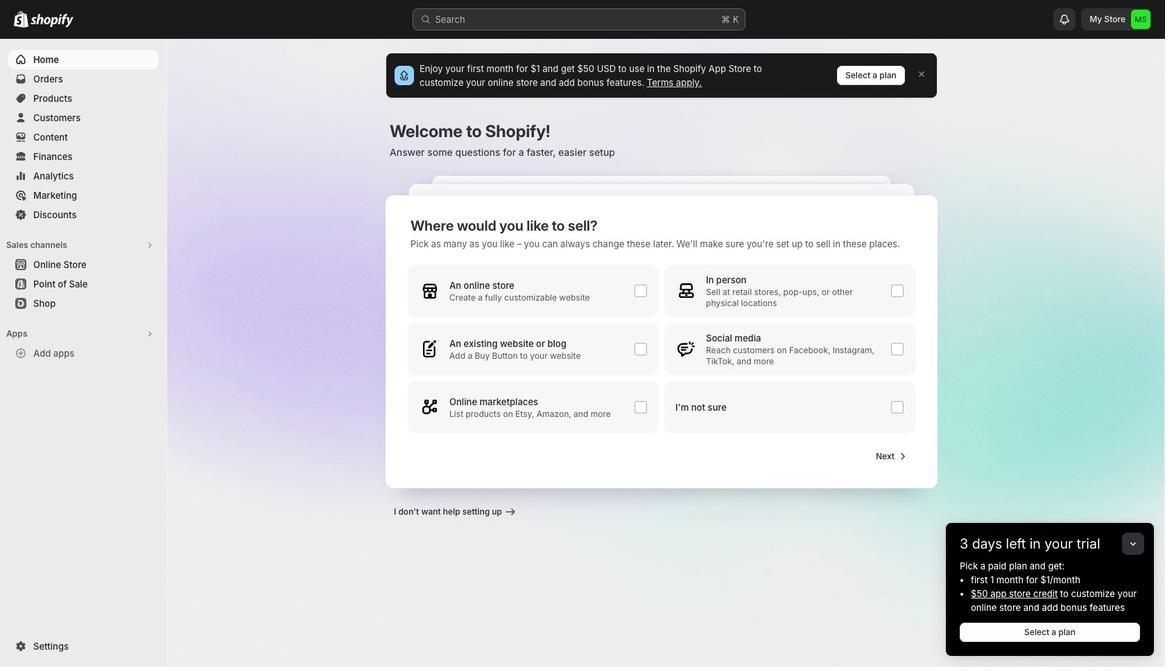 Task type: vqa. For each thing, say whether or not it's contained in the screenshot.
tab list
no



Task type: describe. For each thing, give the bounding box(es) containing it.
1 horizontal spatial shopify image
[[31, 14, 74, 28]]

my store image
[[1131, 10, 1151, 29]]



Task type: locate. For each thing, give the bounding box(es) containing it.
0 horizontal spatial shopify image
[[14, 11, 28, 28]]

shopify image
[[14, 11, 28, 28], [31, 14, 74, 28]]



